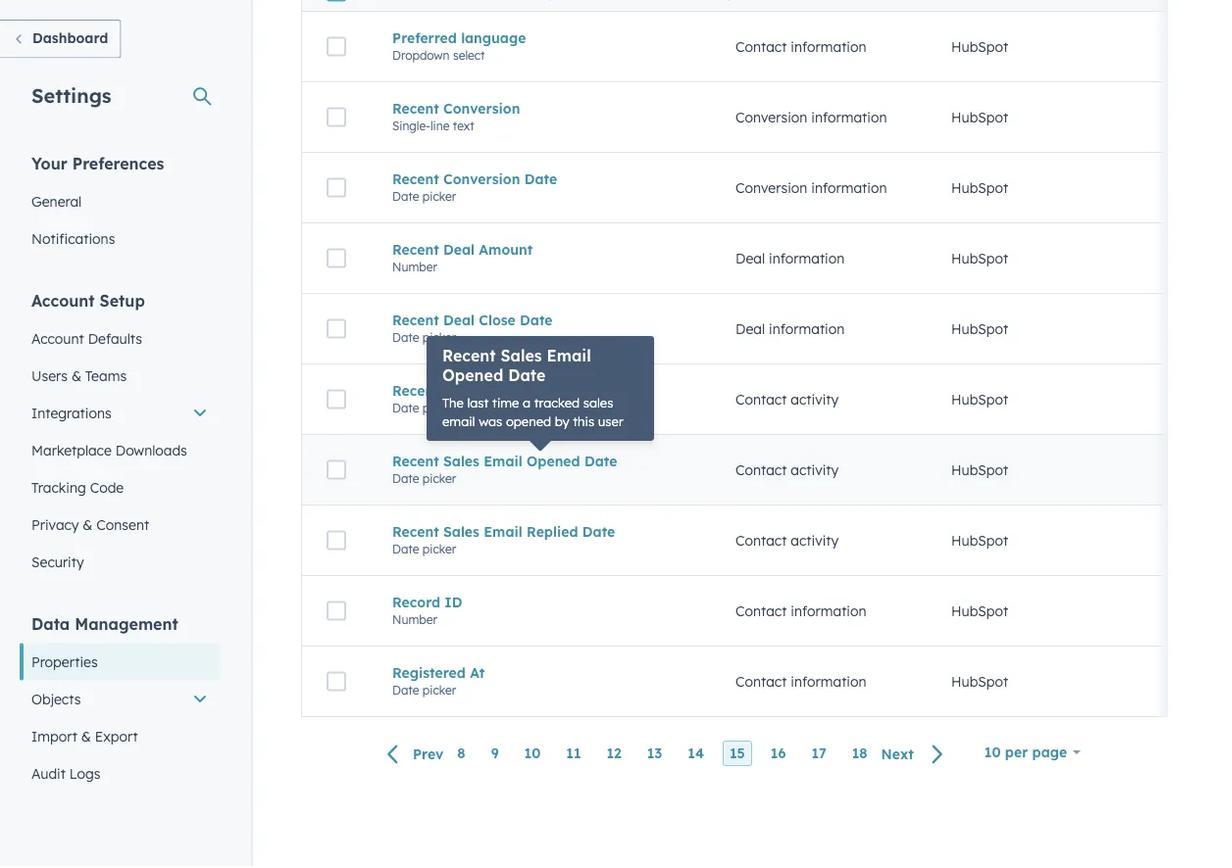 Task type: vqa. For each thing, say whether or not it's contained in the screenshot.
picker inside the Recent Sales Email Clicked Date Date picker
yes



Task type: locate. For each thing, give the bounding box(es) containing it.
1 activity from the top
[[791, 391, 839, 408]]

& for consent
[[83, 516, 93, 533]]

sales inside recent sales email replied date date picker
[[443, 523, 479, 541]]

hubspot for registered at
[[951, 673, 1008, 691]]

sales up email
[[443, 382, 479, 399]]

1 vertical spatial account
[[31, 330, 84, 347]]

contact information for registered at
[[735, 673, 866, 691]]

recent sales email clicked date button
[[392, 382, 688, 399]]

3 contact activity from the top
[[735, 532, 839, 549]]

recent for recent deal close date date picker
[[392, 312, 439, 329]]

amount
[[479, 241, 533, 258]]

account defaults
[[31, 330, 142, 347]]

objects button
[[20, 681, 220, 718]]

marketplace downloads
[[31, 442, 187, 459]]

picker left last
[[422, 401, 456, 416]]

user
[[598, 414, 623, 430]]

recent sales email opened date date picker
[[392, 453, 617, 486]]

1 deal information from the top
[[735, 250, 845, 267]]

1 vertical spatial conversion information
[[735, 179, 887, 196]]

picker down registered
[[422, 683, 456, 698]]

recent inside recent deal close date date picker
[[392, 312, 439, 329]]

5 contact from the top
[[735, 603, 787, 620]]

1 vertical spatial opened
[[527, 453, 580, 470]]

1 conversion information from the top
[[735, 109, 887, 126]]

2 contact information from the top
[[735, 603, 866, 620]]

recent for recent conversion date date picker
[[392, 170, 439, 188]]

0 vertical spatial number
[[392, 260, 437, 274]]

tracking
[[31, 479, 86, 496]]

sales down email
[[443, 453, 479, 470]]

10 right 9
[[524, 745, 541, 763]]

recent inside recent deal amount number
[[392, 241, 439, 258]]

audit logs link
[[20, 756, 220, 793]]

6 hubspot from the top
[[951, 391, 1008, 408]]

recent deal amount number
[[392, 241, 533, 274]]

0 vertical spatial activity
[[791, 391, 839, 408]]

0 vertical spatial opened
[[442, 366, 503, 385]]

deal information for recent deal amount
[[735, 250, 845, 267]]

0 vertical spatial account
[[31, 291, 95, 310]]

1 vertical spatial deal information
[[735, 320, 845, 338]]

security link
[[20, 544, 220, 581]]

recent for recent conversion single-line text
[[392, 100, 439, 117]]

1 vertical spatial &
[[83, 516, 93, 533]]

5 picker from the top
[[422, 542, 456, 557]]

7 hubspot from the top
[[951, 462, 1008, 479]]

hubspot for recent deal amount
[[951, 250, 1008, 267]]

conversion
[[443, 100, 520, 117], [735, 109, 807, 126], [443, 170, 520, 188], [735, 179, 807, 196]]

sales inside the recent sales email clicked date date picker
[[443, 382, 479, 399]]

10 left per at the right of page
[[984, 744, 1001, 761]]

picker inside recent conversion date date picker
[[422, 189, 456, 204]]

number inside recent deal amount number
[[392, 260, 437, 274]]

general
[[31, 193, 82, 210]]

1 vertical spatial contact activity
[[735, 462, 839, 479]]

at
[[470, 665, 485, 682]]

audit logs
[[31, 765, 100, 783]]

number up recent deal close date date picker
[[392, 260, 437, 274]]

single-
[[392, 118, 430, 133]]

recent inside recent conversion date date picker
[[392, 170, 439, 188]]

email inside the recent sales email clicked date date picker
[[484, 382, 522, 399]]

10 per page
[[984, 744, 1067, 761]]

9 hubspot from the top
[[951, 603, 1008, 620]]

picker inside recent sales email replied date date picker
[[422, 542, 456, 557]]

recent sales email opened date tooltip
[[427, 336, 654, 441]]

0 horizontal spatial opened
[[442, 366, 503, 385]]

1 contact information from the top
[[735, 38, 866, 55]]

conversion inside recent conversion single-line text
[[443, 100, 520, 117]]

information for record id
[[791, 603, 866, 620]]

defaults
[[88, 330, 142, 347]]

conversion information
[[735, 109, 887, 126], [735, 179, 887, 196]]

hubspot for recent sales email clicked date
[[951, 391, 1008, 408]]

preferred
[[392, 29, 457, 46]]

1 contact activity from the top
[[735, 391, 839, 408]]

2 deal information from the top
[[735, 320, 845, 338]]

recent for recent sales email clicked date date picker
[[392, 382, 439, 399]]

1 vertical spatial number
[[392, 613, 437, 627]]

2 contact from the top
[[735, 391, 787, 408]]

recent deal amount button
[[392, 241, 688, 258]]

recent inside recent conversion single-line text
[[392, 100, 439, 117]]

language
[[461, 29, 526, 46]]

5 hubspot from the top
[[951, 320, 1008, 338]]

10 hubspot from the top
[[951, 673, 1008, 691]]

0 vertical spatial &
[[71, 367, 81, 384]]

hubspot for record id
[[951, 603, 1008, 620]]

deal inside recent deal amount number
[[443, 241, 475, 258]]

1 vertical spatial contact information
[[735, 603, 866, 620]]

picker up id
[[422, 542, 456, 557]]

picker down email
[[422, 471, 456, 486]]

2 conversion information from the top
[[735, 179, 887, 196]]

account up account defaults
[[31, 291, 95, 310]]

1 hubspot from the top
[[951, 38, 1008, 55]]

hubspot for recent sales email opened date
[[951, 462, 1008, 479]]

hubspot
[[951, 38, 1008, 55], [951, 109, 1008, 126], [951, 179, 1008, 196], [951, 250, 1008, 267], [951, 320, 1008, 338], [951, 391, 1008, 408], [951, 462, 1008, 479], [951, 532, 1008, 549], [951, 603, 1008, 620], [951, 673, 1008, 691]]

sales inside the recent sales email opened date the last time a tracked sales email was opened by this user
[[501, 346, 542, 366]]

& right "privacy"
[[83, 516, 93, 533]]

recent
[[392, 100, 439, 117], [392, 170, 439, 188], [392, 241, 439, 258], [392, 312, 439, 329], [442, 346, 496, 366], [392, 382, 439, 399], [392, 453, 439, 470], [392, 523, 439, 541]]

0 vertical spatial contact activity
[[735, 391, 839, 408]]

privacy & consent link
[[20, 506, 220, 544]]

contact information for record id
[[735, 603, 866, 620]]

date inside "registered at date picker"
[[392, 683, 419, 698]]

2 picker from the top
[[422, 330, 456, 345]]

opened
[[442, 366, 503, 385], [527, 453, 580, 470]]

sales inside recent sales email opened date date picker
[[443, 453, 479, 470]]

8 hubspot from the top
[[951, 532, 1008, 549]]

hubspot for recent deal close date
[[951, 320, 1008, 338]]

3 contact information from the top
[[735, 673, 866, 691]]

1 number from the top
[[392, 260, 437, 274]]

recent inside recent sales email replied date date picker
[[392, 523, 439, 541]]

3 picker from the top
[[422, 401, 456, 416]]

0 horizontal spatial 10
[[524, 745, 541, 763]]

record id button
[[392, 594, 688, 611]]

deal
[[443, 241, 475, 258], [735, 250, 765, 267], [443, 312, 475, 329], [735, 320, 765, 338]]

email left the replied
[[484, 523, 522, 541]]

registered
[[392, 665, 466, 682]]

security
[[31, 554, 84, 571]]

picker up the on the left of page
[[422, 330, 456, 345]]

0 vertical spatial contact information
[[735, 38, 866, 55]]

record id number
[[392, 594, 462, 627]]

1 account from the top
[[31, 291, 95, 310]]

opened
[[506, 414, 551, 430]]

recent inside the recent sales email clicked date date picker
[[392, 382, 439, 399]]

0 vertical spatial conversion information
[[735, 109, 887, 126]]

16
[[771, 745, 786, 763]]

&
[[71, 367, 81, 384], [83, 516, 93, 533], [81, 728, 91, 745]]

1 vertical spatial activity
[[791, 462, 839, 479]]

your preferences
[[31, 153, 164, 173]]

& inside "link"
[[81, 728, 91, 745]]

picker
[[422, 189, 456, 204], [422, 330, 456, 345], [422, 401, 456, 416], [422, 471, 456, 486], [422, 542, 456, 557], [422, 683, 456, 698]]

4 contact from the top
[[735, 532, 787, 549]]

2 contact activity from the top
[[735, 462, 839, 479]]

sales
[[501, 346, 542, 366], [443, 382, 479, 399], [443, 453, 479, 470], [443, 523, 479, 541]]

10
[[984, 744, 1001, 761], [524, 745, 541, 763]]

picker inside recent sales email opened date date picker
[[422, 471, 456, 486]]

account setup element
[[20, 290, 220, 581]]

recent deal close date button
[[392, 312, 688, 329]]

6 picker from the top
[[422, 683, 456, 698]]

tracking code
[[31, 479, 124, 496]]

privacy & consent
[[31, 516, 149, 533]]

email inside the recent sales email opened date the last time a tracked sales email was opened by this user
[[547, 346, 591, 366]]

1 horizontal spatial 10
[[984, 744, 1001, 761]]

10 per page button
[[972, 733, 1093, 773]]

3 contact from the top
[[735, 462, 787, 479]]

record
[[392, 594, 440, 611]]

information for recent deal close date
[[769, 320, 845, 338]]

1 horizontal spatial opened
[[527, 453, 580, 470]]

opened for recent sales email opened date the last time a tracked sales email was opened by this user
[[442, 366, 503, 385]]

opened inside the recent sales email opened date the last time a tracked sales email was opened by this user
[[442, 366, 503, 385]]

3 hubspot from the top
[[951, 179, 1008, 196]]

information for recent deal amount
[[769, 250, 845, 267]]

9
[[491, 745, 499, 763]]

2 vertical spatial &
[[81, 728, 91, 745]]

number down record on the bottom
[[392, 613, 437, 627]]

sales for recent sales email opened date date picker
[[443, 453, 479, 470]]

10 inside popup button
[[984, 744, 1001, 761]]

integrations
[[31, 405, 111, 422]]

opened up last
[[442, 366, 503, 385]]

integrations button
[[20, 395, 220, 432]]

hubspot for recent conversion date
[[951, 179, 1008, 196]]

sales up id
[[443, 523, 479, 541]]

3 activity from the top
[[791, 532, 839, 549]]

email left the a
[[484, 382, 522, 399]]

& right users
[[71, 367, 81, 384]]

& left export
[[81, 728, 91, 745]]

recent inside the recent sales email opened date the last time a tracked sales email was opened by this user
[[442, 346, 496, 366]]

contact information
[[735, 38, 866, 55], [735, 603, 866, 620], [735, 673, 866, 691]]

export
[[95, 728, 138, 745]]

2 vertical spatial contact activity
[[735, 532, 839, 549]]

deal information
[[735, 250, 845, 267], [735, 320, 845, 338]]

activity for recent sales email clicked date
[[791, 391, 839, 408]]

0 vertical spatial deal information
[[735, 250, 845, 267]]

2 hubspot from the top
[[951, 109, 1008, 126]]

deal information for recent deal close date
[[735, 320, 845, 338]]

registered at button
[[392, 665, 688, 682]]

11
[[566, 745, 581, 763]]

1 contact from the top
[[735, 38, 787, 55]]

recent conversion single-line text
[[392, 100, 520, 133]]

email up clicked
[[547, 346, 591, 366]]

opened inside recent sales email opened date date picker
[[527, 453, 580, 470]]

18 button
[[845, 742, 874, 767]]

2 account from the top
[[31, 330, 84, 347]]

2 vertical spatial contact information
[[735, 673, 866, 691]]

email inside recent sales email replied date date picker
[[484, 523, 522, 541]]

12 button
[[600, 742, 628, 767]]

account up users
[[31, 330, 84, 347]]

opened down "by"
[[527, 453, 580, 470]]

date
[[524, 170, 557, 188], [392, 189, 419, 204], [520, 312, 553, 329], [392, 330, 419, 345], [508, 366, 546, 385], [581, 382, 614, 399], [392, 401, 419, 416], [584, 453, 617, 470], [392, 471, 419, 486], [582, 523, 615, 541], [392, 542, 419, 557], [392, 683, 419, 698]]

2 number from the top
[[392, 613, 437, 627]]

tab panel
[[285, 0, 1212, 788]]

1 picker from the top
[[422, 189, 456, 204]]

recent for recent sales email opened date the last time a tracked sales email was opened by this user
[[442, 346, 496, 366]]

account for account defaults
[[31, 330, 84, 347]]

conversion information for recent conversion date
[[735, 179, 887, 196]]

sales up recent sales email clicked date button
[[501, 346, 542, 366]]

10 inside button
[[524, 745, 541, 763]]

2 activity from the top
[[791, 462, 839, 479]]

2 vertical spatial activity
[[791, 532, 839, 549]]

data
[[31, 614, 70, 634]]

recent conversion date date picker
[[392, 170, 557, 204]]

4 picker from the top
[[422, 471, 456, 486]]

picker up recent deal amount number
[[422, 189, 456, 204]]

deal inside recent deal close date date picker
[[443, 312, 475, 329]]

4 hubspot from the top
[[951, 250, 1008, 267]]

teams
[[85, 367, 127, 384]]

recent sales email clicked date date picker
[[392, 382, 614, 416]]

information for preferred language
[[791, 38, 866, 55]]

contact activity for recent sales email replied date
[[735, 532, 839, 549]]

email inside recent sales email opened date date picker
[[484, 453, 522, 470]]

6 contact from the top
[[735, 673, 787, 691]]

number
[[392, 260, 437, 274], [392, 613, 437, 627]]

recent inside recent sales email opened date date picker
[[392, 453, 439, 470]]

notifications
[[31, 230, 115, 247]]

email down was
[[484, 453, 522, 470]]

per
[[1005, 744, 1028, 761]]

management
[[75, 614, 178, 634]]



Task type: describe. For each thing, give the bounding box(es) containing it.
your
[[31, 153, 67, 173]]

17 button
[[805, 742, 833, 767]]

hubspot for recent sales email replied date
[[951, 532, 1008, 549]]

email for recent sales email opened date the last time a tracked sales email was opened by this user
[[547, 346, 591, 366]]

recent sales email replied date date picker
[[392, 523, 615, 557]]

clicked
[[527, 382, 577, 399]]

code
[[90, 479, 124, 496]]

picker inside the recent sales email clicked date date picker
[[422, 401, 456, 416]]

select
[[453, 48, 485, 63]]

settings
[[31, 83, 111, 107]]

time
[[492, 395, 519, 411]]

preferred language button
[[392, 29, 688, 46]]

18
[[852, 745, 867, 763]]

information for registered at
[[791, 673, 866, 691]]

sales
[[583, 395, 613, 411]]

logs
[[69, 765, 100, 783]]

10 for 10 per page
[[984, 744, 1001, 761]]

recent sales email replied date button
[[392, 523, 688, 541]]

was
[[479, 414, 502, 430]]

opened for recent sales email opened date date picker
[[527, 453, 580, 470]]

number inside record id number
[[392, 613, 437, 627]]

picker inside recent deal close date date picker
[[422, 330, 456, 345]]

information for recent conversion
[[811, 109, 887, 126]]

contact activity for recent sales email opened date
[[735, 462, 839, 479]]

users
[[31, 367, 68, 384]]

recent for recent sales email replied date date picker
[[392, 523, 439, 541]]

import & export link
[[20, 718, 220, 756]]

13
[[647, 745, 662, 763]]

properties link
[[20, 644, 220, 681]]

15
[[730, 745, 745, 763]]

10 for 10
[[524, 745, 541, 763]]

10 button
[[517, 742, 548, 767]]

email for recent sales email opened date date picker
[[484, 453, 522, 470]]

8
[[457, 745, 465, 763]]

recent conversion button
[[392, 100, 688, 117]]

email for recent sales email clicked date date picker
[[484, 382, 522, 399]]

account defaults link
[[20, 320, 220, 357]]

email
[[442, 414, 475, 430]]

text
[[453, 118, 474, 133]]

contact for select
[[735, 38, 787, 55]]

prev button
[[376, 742, 450, 767]]

dashboard link
[[0, 20, 121, 58]]

activity for recent sales email replied date
[[791, 532, 839, 549]]

picker inside "registered at date picker"
[[422, 683, 456, 698]]

sales for recent sales email clicked date date picker
[[443, 382, 479, 399]]

tab panel containing preferred language
[[285, 0, 1212, 788]]

users & teams
[[31, 367, 127, 384]]

setup
[[100, 291, 145, 310]]

14
[[688, 745, 704, 763]]

sales for recent sales email replied date date picker
[[443, 523, 479, 541]]

contact information for preferred language
[[735, 38, 866, 55]]

preferred language dropdown select
[[392, 29, 526, 63]]

data management element
[[20, 613, 220, 793]]

contact for replied
[[735, 532, 787, 549]]

prev
[[413, 746, 444, 763]]

8 button
[[450, 742, 472, 767]]

audit
[[31, 765, 66, 783]]

conversion information for recent conversion
[[735, 109, 887, 126]]

close
[[479, 312, 516, 329]]

account setup
[[31, 291, 145, 310]]

hubspot for recent conversion
[[951, 109, 1008, 126]]

data management
[[31, 614, 178, 634]]

information for recent conversion date
[[811, 179, 887, 196]]

recent for recent sales email opened date date picker
[[392, 453, 439, 470]]

14 button
[[681, 742, 711, 767]]

sales for recent sales email opened date the last time a tracked sales email was opened by this user
[[501, 346, 542, 366]]

recent sales email opened date button
[[392, 453, 688, 470]]

notifications link
[[20, 220, 220, 257]]

users & teams link
[[20, 357, 220, 395]]

this
[[573, 414, 594, 430]]

preferences
[[72, 153, 164, 173]]

page
[[1032, 744, 1067, 761]]

13 button
[[640, 742, 669, 767]]

replied
[[527, 523, 578, 541]]

contact activity for recent sales email clicked date
[[735, 391, 839, 408]]

downloads
[[115, 442, 187, 459]]

objects
[[31, 691, 81, 708]]

your preferences element
[[20, 152, 220, 257]]

date inside the recent sales email opened date the last time a tracked sales email was opened by this user
[[508, 366, 546, 385]]

tracked
[[534, 395, 580, 411]]

line
[[430, 118, 449, 133]]

contact for picker
[[735, 673, 787, 691]]

& for teams
[[71, 367, 81, 384]]

recent conversion date button
[[392, 170, 688, 188]]

import
[[31, 728, 77, 745]]

by
[[555, 414, 569, 430]]

a
[[523, 395, 531, 411]]

& for export
[[81, 728, 91, 745]]

conversion inside recent conversion date date picker
[[443, 170, 520, 188]]

import & export
[[31, 728, 138, 745]]

dropdown
[[392, 48, 450, 63]]

next
[[881, 746, 914, 763]]

tracking code link
[[20, 469, 220, 506]]

email for recent sales email replied date date picker
[[484, 523, 522, 541]]

hubspot for preferred language
[[951, 38, 1008, 55]]

next button
[[874, 742, 956, 767]]

17
[[811, 745, 826, 763]]

11 button
[[559, 742, 588, 767]]

contact for clicked
[[735, 391, 787, 408]]

recent for recent deal amount number
[[392, 241, 439, 258]]

account for account setup
[[31, 291, 95, 310]]

marketplace
[[31, 442, 112, 459]]

pagination navigation
[[376, 741, 956, 767]]

contact for opened
[[735, 462, 787, 479]]

marketplace downloads link
[[20, 432, 220, 469]]

activity for recent sales email opened date
[[791, 462, 839, 479]]

properties
[[31, 654, 98, 671]]

consent
[[96, 516, 149, 533]]

last
[[467, 395, 489, 411]]



